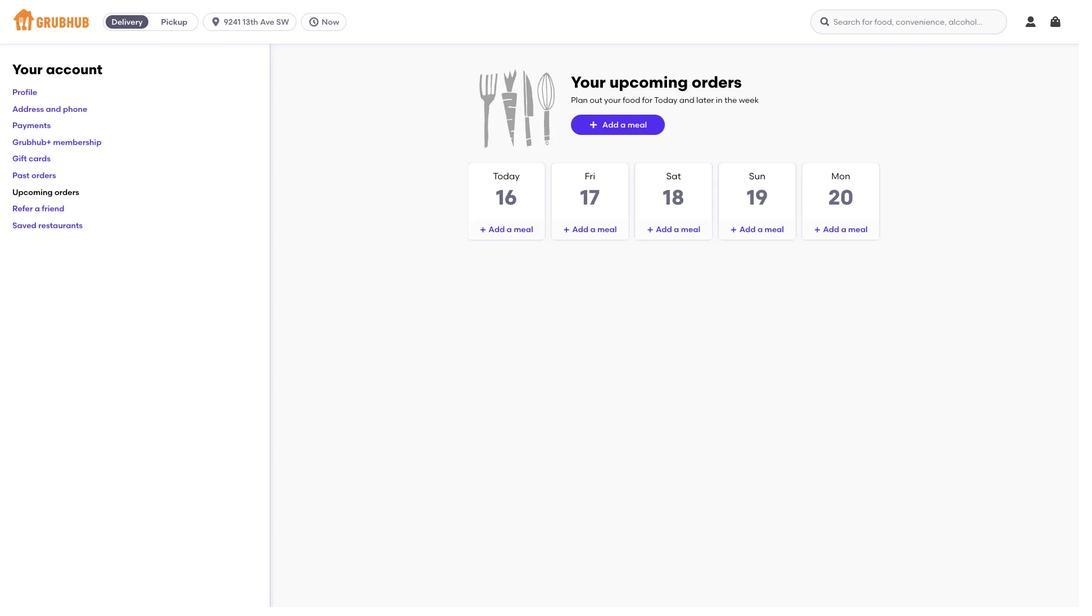Task type: describe. For each thing, give the bounding box(es) containing it.
membership
[[53, 137, 102, 147]]

add a meal for 18
[[656, 225, 700, 234]]

upcoming orders
[[12, 187, 79, 197]]

your for upcoming
[[571, 73, 606, 92]]

0 horizontal spatial and
[[46, 104, 61, 113]]

address
[[12, 104, 44, 113]]

past orders link
[[12, 170, 56, 180]]

svg image for add a meal button under your
[[589, 120, 598, 129]]

svg image inside 9241 13th ave sw button
[[210, 16, 222, 28]]

address and phone link
[[12, 104, 87, 113]]

cards
[[29, 154, 51, 163]]

Search for food, convenience, alcohol... search field
[[810, 10, 1007, 34]]

sun
[[749, 171, 766, 182]]

add for 17
[[572, 225, 588, 234]]

account
[[46, 61, 102, 78]]

meal for 18
[[681, 225, 700, 234]]

now
[[322, 17, 339, 27]]

add for 20
[[823, 225, 839, 234]]

a right refer
[[35, 204, 40, 213]]

19
[[747, 185, 768, 210]]

13th
[[243, 17, 258, 27]]

gift
[[12, 154, 27, 163]]

main navigation navigation
[[0, 0, 1079, 44]]

add a meal for 16
[[489, 225, 533, 234]]

upcoming
[[610, 73, 688, 92]]

fri 17
[[580, 171, 600, 210]]

for
[[642, 95, 652, 105]]

sw
[[276, 17, 289, 27]]

a for 19
[[758, 225, 763, 234]]

your
[[604, 95, 621, 105]]

grubhub+ membership
[[12, 137, 102, 147]]

now button
[[301, 13, 351, 31]]

add a meal button for 19
[[719, 219, 796, 240]]

add a meal button for 18
[[635, 219, 712, 240]]

svg image inside now button
[[308, 16, 319, 28]]

9241 13th ave sw
[[224, 17, 289, 27]]

add a meal button down your
[[571, 115, 665, 135]]

18
[[663, 185, 684, 210]]

add a meal button for 20
[[803, 219, 879, 240]]

add for 19
[[740, 225, 756, 234]]

your upcoming orders plan out your food for today and later in the week
[[571, 73, 759, 105]]

meal down the food
[[628, 120, 647, 129]]

add for 18
[[656, 225, 672, 234]]

sat 18
[[663, 171, 684, 210]]

saved restaurants link
[[12, 220, 83, 230]]

phone
[[63, 104, 87, 113]]

add a meal button for 17
[[552, 219, 628, 240]]

orders for past orders
[[31, 170, 56, 180]]

a for 16
[[507, 225, 512, 234]]

a for 17
[[590, 225, 596, 234]]

add a meal for 17
[[572, 225, 617, 234]]

sat
[[666, 171, 681, 182]]

a for 18
[[674, 225, 679, 234]]

mon 20
[[828, 171, 854, 210]]



Task type: locate. For each thing, give the bounding box(es) containing it.
svg image
[[1024, 15, 1038, 29], [1049, 15, 1062, 29], [589, 120, 598, 129], [563, 227, 570, 233], [814, 227, 821, 233]]

profile link
[[12, 87, 37, 97]]

ave
[[260, 17, 274, 27]]

refer a friend link
[[12, 204, 64, 213]]

add down 16
[[489, 225, 505, 234]]

meal down 18
[[681, 225, 700, 234]]

1 vertical spatial orders
[[31, 170, 56, 180]]

add a meal down 16
[[489, 225, 533, 234]]

your up profile link
[[12, 61, 43, 78]]

0 vertical spatial today
[[654, 95, 678, 105]]

a down 17
[[590, 225, 596, 234]]

today 16
[[493, 171, 520, 210]]

0 horizontal spatial your
[[12, 61, 43, 78]]

0 vertical spatial orders
[[692, 73, 742, 92]]

delivery
[[112, 17, 143, 27]]

svg image for add a meal button related to 17
[[563, 227, 570, 233]]

today inside your upcoming orders plan out your food for today and later in the week
[[654, 95, 678, 105]]

today up 16
[[493, 171, 520, 182]]

a down 19
[[758, 225, 763, 234]]

address and phone
[[12, 104, 87, 113]]

saved
[[12, 220, 36, 230]]

1 vertical spatial today
[[493, 171, 520, 182]]

week
[[739, 95, 759, 105]]

in
[[716, 95, 723, 105]]

meal for 17
[[597, 225, 617, 234]]

9241 13th ave sw button
[[203, 13, 301, 31]]

your account
[[12, 61, 102, 78]]

meal down 19
[[765, 225, 784, 234]]

add a meal button
[[571, 115, 665, 135], [468, 219, 545, 240], [552, 219, 628, 240], [635, 219, 712, 240], [719, 219, 796, 240], [803, 219, 879, 240]]

meal
[[628, 120, 647, 129], [514, 225, 533, 234], [597, 225, 617, 234], [681, 225, 700, 234], [765, 225, 784, 234], [848, 225, 868, 234]]

add a meal for 20
[[823, 225, 868, 234]]

later
[[696, 95, 714, 105]]

refer a friend
[[12, 204, 64, 213]]

and left phone
[[46, 104, 61, 113]]

add down your
[[602, 120, 619, 129]]

9241
[[224, 17, 241, 27]]

today
[[654, 95, 678, 105], [493, 171, 520, 182]]

16
[[496, 185, 517, 210]]

and left later
[[679, 95, 695, 105]]

add a meal button for 16
[[468, 219, 545, 240]]

your inside your upcoming orders plan out your food for today and later in the week
[[571, 73, 606, 92]]

the
[[725, 95, 737, 105]]

17
[[580, 185, 600, 210]]

add a meal button down 20
[[803, 219, 879, 240]]

friend
[[42, 204, 64, 213]]

restaurants
[[38, 220, 83, 230]]

add a meal button down 19
[[719, 219, 796, 240]]

upcoming
[[12, 187, 53, 197]]

food
[[623, 95, 640, 105]]

meal down 16
[[514, 225, 533, 234]]

a down 16
[[507, 225, 512, 234]]

1 horizontal spatial your
[[571, 73, 606, 92]]

add a meal down 17
[[572, 225, 617, 234]]

payments
[[12, 121, 51, 130]]

add a meal down the food
[[602, 120, 647, 129]]

and inside your upcoming orders plan out your food for today and later in the week
[[679, 95, 695, 105]]

fri
[[585, 171, 595, 182]]

add a meal button down 17
[[552, 219, 628, 240]]

add down 17
[[572, 225, 588, 234]]

add a meal down 18
[[656, 225, 700, 234]]

meal for 20
[[848, 225, 868, 234]]

svg image
[[210, 16, 222, 28], [308, 16, 319, 28], [819, 16, 831, 28], [480, 227, 486, 233], [647, 227, 654, 233], [731, 227, 737, 233]]

meal down 20
[[848, 225, 868, 234]]

past orders
[[12, 170, 56, 180]]

0 horizontal spatial today
[[493, 171, 520, 182]]

add a meal
[[602, 120, 647, 129], [489, 225, 533, 234], [572, 225, 617, 234], [656, 225, 700, 234], [740, 225, 784, 234], [823, 225, 868, 234]]

past
[[12, 170, 30, 180]]

orders up 'in'
[[692, 73, 742, 92]]

pickup
[[161, 17, 188, 27]]

your
[[12, 61, 43, 78], [571, 73, 606, 92]]

a down 20
[[841, 225, 846, 234]]

profile
[[12, 87, 37, 97]]

add a meal for 19
[[740, 225, 784, 234]]

orders for upcoming orders
[[55, 187, 79, 197]]

gift cards link
[[12, 154, 51, 163]]

add a meal down 20
[[823, 225, 868, 234]]

grubhub+ membership link
[[12, 137, 102, 147]]

20
[[828, 185, 854, 210]]

today right for
[[654, 95, 678, 105]]

a down the food
[[621, 120, 626, 129]]

1 horizontal spatial and
[[679, 95, 695, 105]]

payments link
[[12, 121, 51, 130]]

and
[[679, 95, 695, 105], [46, 104, 61, 113]]

refer
[[12, 204, 33, 213]]

grubhub+
[[12, 137, 51, 147]]

orders up friend
[[55, 187, 79, 197]]

delivery button
[[103, 13, 151, 31]]

a
[[621, 120, 626, 129], [35, 204, 40, 213], [507, 225, 512, 234], [590, 225, 596, 234], [674, 225, 679, 234], [758, 225, 763, 234], [841, 225, 846, 234]]

add a meal button down 18
[[635, 219, 712, 240]]

a down 18
[[674, 225, 679, 234]]

meal down 17
[[597, 225, 617, 234]]

add a meal down 19
[[740, 225, 784, 234]]

2 vertical spatial orders
[[55, 187, 79, 197]]

add
[[602, 120, 619, 129], [489, 225, 505, 234], [572, 225, 588, 234], [656, 225, 672, 234], [740, 225, 756, 234], [823, 225, 839, 234]]

saved restaurants
[[12, 220, 83, 230]]

meal for 19
[[765, 225, 784, 234]]

orders inside your upcoming orders plan out your food for today and later in the week
[[692, 73, 742, 92]]

pickup button
[[151, 13, 198, 31]]

add a meal button down 16
[[468, 219, 545, 240]]

plan
[[571, 95, 588, 105]]

sun 19
[[747, 171, 768, 210]]

add down 18
[[656, 225, 672, 234]]

a for 20
[[841, 225, 846, 234]]

svg image for add a meal button corresponding to 20
[[814, 227, 821, 233]]

your for account
[[12, 61, 43, 78]]

gift cards
[[12, 154, 51, 163]]

your up out
[[571, 73, 606, 92]]

orders up 'upcoming orders' link
[[31, 170, 56, 180]]

add down 20
[[823, 225, 839, 234]]

upcoming orders link
[[12, 187, 79, 197]]

add down 19
[[740, 225, 756, 234]]

mon
[[831, 171, 850, 182]]

out
[[590, 95, 602, 105]]

1 horizontal spatial today
[[654, 95, 678, 105]]

meal for 16
[[514, 225, 533, 234]]

add for 16
[[489, 225, 505, 234]]

orders
[[692, 73, 742, 92], [31, 170, 56, 180], [55, 187, 79, 197]]



Task type: vqa. For each thing, say whether or not it's contained in the screenshot.
16
yes



